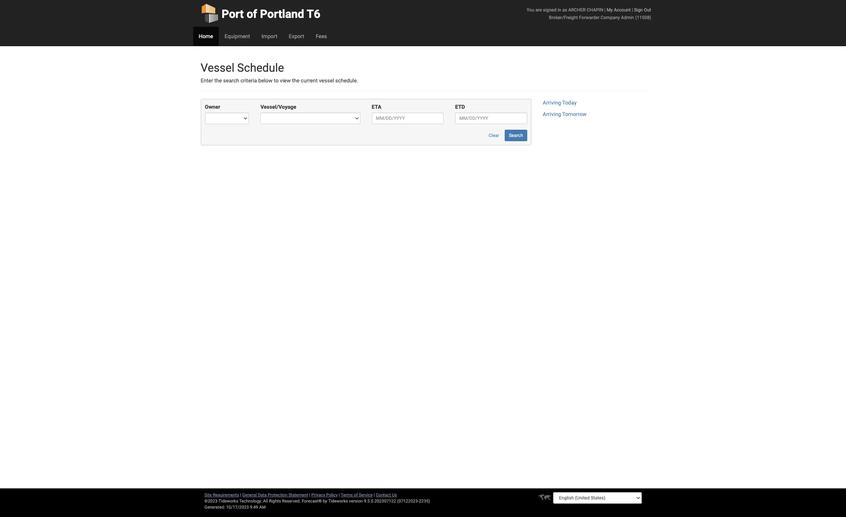 Task type: describe. For each thing, give the bounding box(es) containing it.
site requirements link
[[204, 493, 239, 498]]

signed
[[543, 7, 557, 13]]

generated:
[[204, 505, 225, 510]]

criteria
[[241, 78, 257, 84]]

company
[[601, 15, 620, 20]]

arriving today
[[543, 100, 577, 106]]

port of portland t6 link
[[201, 0, 320, 27]]

schedule
[[237, 61, 284, 74]]

version
[[349, 499, 363, 504]]

by
[[323, 499, 327, 504]]

admin
[[621, 15, 634, 20]]

| left my
[[604, 7, 606, 13]]

equipment
[[225, 33, 250, 39]]

clear button
[[484, 130, 503, 141]]

are
[[536, 7, 542, 13]]

statement
[[289, 493, 308, 498]]

forwarder
[[579, 15, 600, 20]]

forecast®
[[302, 499, 322, 504]]

account
[[614, 7, 631, 13]]

broker/freight
[[549, 15, 578, 20]]

all
[[263, 499, 268, 504]]

arriving today link
[[543, 100, 577, 106]]

export button
[[283, 27, 310, 46]]

1 the from the left
[[214, 78, 222, 84]]

you
[[527, 7, 534, 13]]

as
[[562, 7, 567, 13]]

contact
[[376, 493, 391, 498]]

home button
[[193, 27, 219, 46]]

port of portland t6
[[222, 7, 320, 21]]

sign
[[634, 7, 643, 13]]

| up 9.5.0.202307122
[[374, 493, 375, 498]]

requirements
[[213, 493, 239, 498]]

terms
[[341, 493, 353, 498]]

vessel
[[201, 61, 234, 74]]

0 horizontal spatial of
[[247, 7, 257, 21]]

vessel/voyage
[[260, 104, 296, 110]]

arriving for arriving today
[[543, 100, 561, 106]]

clear
[[489, 133, 499, 138]]

| left general
[[240, 493, 241, 498]]

privacy
[[311, 493, 325, 498]]

export
[[289, 33, 304, 39]]

general
[[242, 493, 257, 498]]

privacy policy link
[[311, 493, 338, 498]]

9:49
[[250, 505, 258, 510]]

terms of service link
[[341, 493, 373, 498]]

to
[[274, 78, 279, 84]]



Task type: vqa. For each thing, say whether or not it's contained in the screenshot.
50 to the right
no



Task type: locate. For each thing, give the bounding box(es) containing it.
2 the from the left
[[292, 78, 300, 84]]

site
[[204, 493, 212, 498]]

chapin
[[587, 7, 603, 13]]

import
[[262, 33, 277, 39]]

ETD text field
[[455, 113, 527, 124]]

(11508)
[[635, 15, 651, 20]]

2 arriving from the top
[[543, 111, 561, 117]]

view
[[280, 78, 291, 84]]

us
[[392, 493, 397, 498]]

fees button
[[310, 27, 333, 46]]

below
[[258, 78, 273, 84]]

of right the port
[[247, 7, 257, 21]]

tideworks
[[328, 499, 348, 504]]

general data protection statement link
[[242, 493, 308, 498]]

1 horizontal spatial the
[[292, 78, 300, 84]]

arriving down arriving today
[[543, 111, 561, 117]]

current
[[301, 78, 318, 84]]

sign out link
[[634, 7, 651, 13]]

| up tideworks
[[339, 493, 340, 498]]

0 horizontal spatial the
[[214, 78, 222, 84]]

out
[[644, 7, 651, 13]]

port
[[222, 7, 244, 21]]

my account link
[[607, 7, 631, 13]]

search button
[[505, 130, 527, 141]]

arriving
[[543, 100, 561, 106], [543, 111, 561, 117]]

equipment button
[[219, 27, 256, 46]]

©2023 tideworks
[[204, 499, 238, 504]]

import button
[[256, 27, 283, 46]]

etd
[[455, 104, 465, 110]]

2235)
[[419, 499, 430, 504]]

arriving for arriving tomorrow
[[543, 111, 561, 117]]

|
[[604, 7, 606, 13], [632, 7, 633, 13], [240, 493, 241, 498], [309, 493, 310, 498], [339, 493, 340, 498], [374, 493, 375, 498]]

1 arriving from the top
[[543, 100, 561, 106]]

rights
[[269, 499, 281, 504]]

protection
[[268, 493, 287, 498]]

of inside the site requirements | general data protection statement | privacy policy | terms of service | contact us ©2023 tideworks technology. all rights reserved. forecast® by tideworks version 9.5.0.202307122 (07122023-2235) generated: 10/17/2023 9:49 am
[[354, 493, 358, 498]]

enter
[[201, 78, 213, 84]]

eta
[[372, 104, 381, 110]]

| up forecast®
[[309, 493, 310, 498]]

site requirements | general data protection statement | privacy policy | terms of service | contact us ©2023 tideworks technology. all rights reserved. forecast® by tideworks version 9.5.0.202307122 (07122023-2235) generated: 10/17/2023 9:49 am
[[204, 493, 430, 510]]

the right enter
[[214, 78, 222, 84]]

schedule.
[[335, 78, 358, 84]]

today
[[562, 100, 577, 106]]

search
[[509, 133, 523, 138]]

archer
[[568, 7, 586, 13]]

the
[[214, 78, 222, 84], [292, 78, 300, 84]]

arriving up 'arriving tomorrow'
[[543, 100, 561, 106]]

1 vertical spatial of
[[354, 493, 358, 498]]

you are signed in as archer chapin | my account | sign out broker/freight forwarder company admin (11508)
[[527, 7, 651, 20]]

in
[[558, 7, 561, 13]]

vessel
[[319, 78, 334, 84]]

1 vertical spatial arriving
[[543, 111, 561, 117]]

vessel schedule enter the search criteria below to view the current vessel schedule.
[[201, 61, 358, 84]]

1 horizontal spatial of
[[354, 493, 358, 498]]

10/17/2023
[[226, 505, 249, 510]]

my
[[607, 7, 613, 13]]

0 vertical spatial of
[[247, 7, 257, 21]]

t6
[[307, 7, 320, 21]]

service
[[359, 493, 373, 498]]

arriving tomorrow
[[543, 111, 587, 117]]

technology.
[[239, 499, 262, 504]]

of
[[247, 7, 257, 21], [354, 493, 358, 498]]

9.5.0.202307122
[[364, 499, 396, 504]]

contact us link
[[376, 493, 397, 498]]

am
[[259, 505, 266, 510]]

search
[[223, 78, 239, 84]]

(07122023-
[[397, 499, 419, 504]]

reserved.
[[282, 499, 301, 504]]

portland
[[260, 7, 304, 21]]

owner
[[205, 104, 220, 110]]

fees
[[316, 33, 327, 39]]

arriving tomorrow link
[[543, 111, 587, 117]]

policy
[[326, 493, 338, 498]]

0 vertical spatial arriving
[[543, 100, 561, 106]]

| left the sign at the top right of page
[[632, 7, 633, 13]]

data
[[258, 493, 267, 498]]

ETA text field
[[372, 113, 444, 124]]

the right view
[[292, 78, 300, 84]]

home
[[199, 33, 213, 39]]

of up version at left
[[354, 493, 358, 498]]

tomorrow
[[562, 111, 587, 117]]



